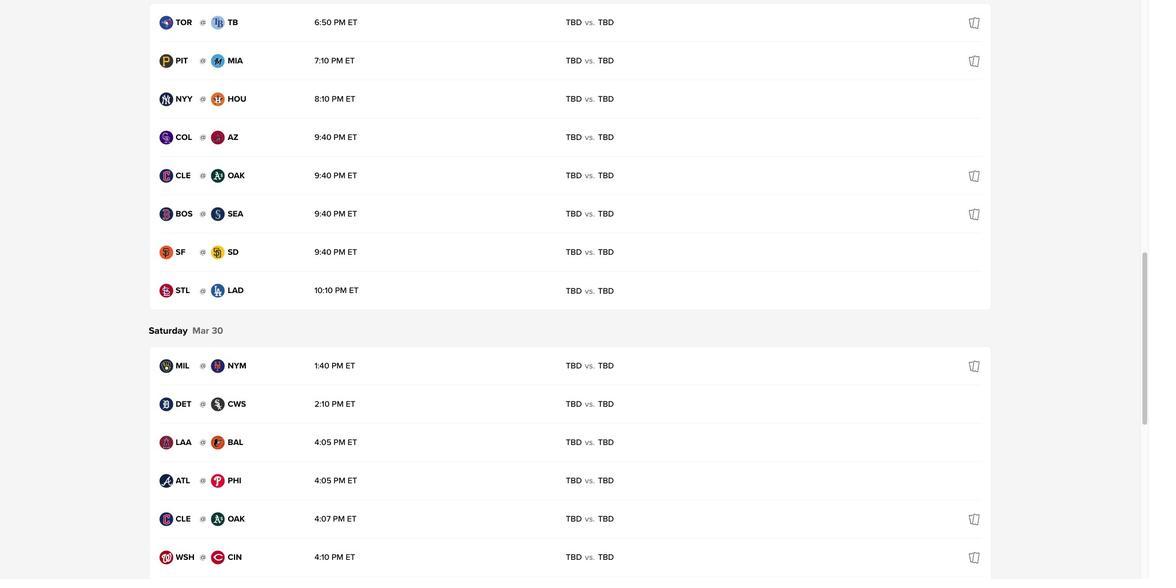 Task type: describe. For each thing, give the bounding box(es) containing it.
pm for cws link
[[332, 399, 344, 409]]

4:10
[[315, 552, 330, 563]]

9:40 for az
[[315, 132, 332, 142]]

@ for "tor" link
[[200, 17, 206, 28]]

sd link
[[211, 245, 249, 260]]

tbd vs . tbd for phi the 4:05 pm et link
[[566, 476, 614, 486]]

det image
[[159, 397, 173, 412]]

tbd vs . tbd for 8:10 pm et 'link'
[[566, 94, 614, 104]]

cle image for wsh
[[159, 512, 173, 527]]

. for '9:40 pm et' link corresponding to sea
[[593, 209, 595, 219]]

mar
[[192, 325, 209, 337]]

9:40 for sd
[[315, 247, 332, 257]]

vs for the cin link
[[585, 553, 593, 563]]

et for 1:40 pm et link
[[346, 361, 355, 371]]

vs for 'hou' link
[[585, 94, 593, 104]]

@ for bos the cle link
[[200, 171, 206, 181]]

@ for the col link
[[200, 132, 206, 143]]

tbd vs . tbd for 6:50 pm et link at the left
[[566, 17, 614, 28]]

lad image
[[211, 284, 225, 298]]

sd image
[[211, 245, 225, 260]]

cin
[[228, 552, 242, 563]]

2:10 pm et
[[315, 399, 356, 409]]

mil link
[[159, 359, 197, 373]]

pit image
[[159, 54, 173, 68]]

mia image
[[211, 54, 225, 68]]

pm for 'hou' link
[[332, 94, 344, 104]]

. for "7:10 pm et" link
[[593, 56, 595, 66]]

cle image for bos
[[159, 169, 173, 183]]

bal link
[[211, 436, 249, 450]]

nym
[[228, 361, 246, 371]]

pm for mia link
[[331, 55, 343, 66]]

pm for the cin link
[[332, 552, 344, 563]]

bos link
[[159, 207, 197, 221]]

laa image
[[159, 436, 173, 450]]

pm for nym link
[[332, 361, 344, 371]]

12 . from the top
[[593, 476, 595, 486]]

phi image
[[211, 474, 225, 488]]

atl image
[[159, 474, 173, 488]]

nym image
[[211, 359, 225, 373]]

6:50 pm et link
[[315, 17, 434, 27]]

tbd vs . tbd for bal the 4:05 pm et link
[[566, 438, 614, 448]]

tbd vs . tbd for 10:10 pm et link
[[566, 286, 614, 296]]

sf image
[[159, 245, 173, 260]]

. for 6:50 pm et link at the left
[[593, 17, 595, 28]]

mil
[[176, 361, 190, 371]]

vs for az link
[[585, 132, 593, 143]]

bos
[[176, 209, 193, 219]]

tbd vs . tbd for '9:40 pm et' link related to oak
[[566, 171, 614, 181]]

. for 2:10 pm et link
[[593, 399, 595, 410]]

6:50 pm et
[[315, 17, 358, 27]]

9:40 pm et link for az
[[315, 132, 434, 142]]

atl link
[[159, 474, 197, 488]]

tbd vs . tbd for az '9:40 pm et' link
[[566, 132, 614, 143]]

tb
[[228, 17, 238, 27]]

4:10 pm et link
[[315, 552, 434, 563]]

saturday mar 30
[[149, 325, 223, 337]]

4:07 pm et
[[315, 514, 357, 524]]

sf link
[[159, 245, 197, 260]]

. for 1:40 pm et link
[[593, 361, 595, 371]]

et for 10:10 pm et link
[[349, 286, 359, 296]]

sf
[[176, 247, 186, 257]]

4:05 pm et link for phi
[[315, 476, 434, 486]]

oak image for sea
[[211, 169, 225, 183]]

vs for nym link
[[585, 361, 593, 371]]

10:10
[[315, 286, 333, 296]]

oak for az
[[228, 170, 245, 181]]

10:10 pm et link
[[315, 286, 434, 296]]

tb link
[[211, 15, 249, 30]]

sea
[[228, 209, 243, 219]]

9:40 for oak
[[315, 170, 332, 181]]

@ for laa link in the left bottom of the page
[[200, 438, 206, 448]]

det link
[[159, 397, 197, 412]]

2:10 pm et link
[[315, 399, 434, 409]]

@ for det link
[[200, 399, 206, 410]]

cws
[[228, 399, 246, 409]]

cle for atl
[[176, 514, 191, 524]]

atl
[[176, 476, 190, 486]]

9:40 for sea
[[315, 209, 332, 219]]

pm for sea link
[[334, 209, 346, 219]]

wsh image
[[159, 551, 173, 565]]

. for 4:10 pm et link
[[593, 553, 595, 563]]

. for '9:40 pm et' link related to sd
[[593, 247, 595, 257]]

stl
[[176, 286, 190, 296]]

hou
[[228, 94, 246, 104]]

4:10 pm et
[[315, 552, 355, 563]]

vs for the bal 'link'
[[585, 438, 593, 448]]

cws image
[[211, 397, 225, 412]]

pm for 'lad' 'link'
[[335, 286, 347, 296]]

bos image
[[159, 207, 173, 221]]

@ for mil link
[[200, 361, 206, 371]]

pit link
[[159, 54, 197, 68]]

oak for phi
[[228, 514, 245, 524]]

9:40 pm et link for sea
[[315, 209, 434, 219]]

6:50
[[315, 17, 332, 27]]

tb image
[[211, 15, 225, 30]]

9:40 pm et for az
[[315, 132, 357, 142]]

@ for sf link
[[200, 247, 206, 257]]

sea link
[[211, 207, 249, 221]]

col
[[176, 132, 192, 142]]

10:10 pm et
[[315, 286, 359, 296]]

oak link for cin
[[211, 512, 249, 527]]

az image
[[211, 130, 225, 145]]

@ for "pit" link
[[200, 56, 206, 66]]

@ for nyy link
[[200, 94, 206, 104]]

@ for bos link
[[200, 209, 206, 219]]

vs for 'lad' 'link'
[[585, 286, 593, 296]]

col link
[[159, 130, 197, 145]]

stl link
[[159, 284, 197, 298]]

phi link
[[211, 474, 249, 488]]

5 vs from the top
[[585, 171, 593, 181]]

. for 8:10 pm et 'link'
[[593, 94, 595, 104]]



Task type: vqa. For each thing, say whether or not it's contained in the screenshot.
"E" related to Braves
no



Task type: locate. For each thing, give the bounding box(es) containing it.
vs for the phi link at bottom
[[585, 476, 593, 486]]

oak
[[228, 170, 245, 181], [228, 514, 245, 524]]

9:40 pm et for sea
[[315, 209, 357, 219]]

1 vertical spatial cle
[[176, 514, 191, 524]]

wsh
[[176, 552, 195, 563]]

pm
[[334, 17, 346, 27], [331, 55, 343, 66], [332, 94, 344, 104], [334, 132, 346, 142], [334, 170, 346, 181], [334, 209, 346, 219], [334, 247, 346, 257], [335, 286, 347, 296], [332, 361, 344, 371], [332, 399, 344, 409], [334, 437, 346, 448], [334, 476, 346, 486], [333, 514, 345, 524], [332, 552, 344, 563]]

11 @ from the top
[[200, 438, 206, 448]]

nym link
[[211, 359, 249, 373]]

2 oak image from the top
[[211, 512, 225, 527]]

6 @ from the top
[[200, 209, 206, 219]]

4 . from the top
[[593, 132, 595, 143]]

oak up the cin
[[228, 514, 245, 524]]

sd
[[228, 247, 239, 257]]

1 vertical spatial 4:05
[[315, 476, 332, 486]]

4:05 pm et down '2:10 pm et'
[[315, 437, 357, 448]]

az
[[228, 132, 239, 142]]

8:10 pm et
[[315, 94, 356, 104]]

1 cle image from the top
[[159, 169, 173, 183]]

hou image
[[211, 92, 225, 106]]

1:40 pm et link
[[315, 361, 434, 371]]

4:05 up 4:07
[[315, 476, 332, 486]]

bal
[[228, 437, 243, 448]]

3 vs from the top
[[585, 94, 593, 104]]

7 @ from the top
[[200, 247, 206, 257]]

laa link
[[159, 436, 197, 450]]

et for "7:10 pm et" link
[[345, 55, 355, 66]]

1 vertical spatial oak image
[[211, 512, 225, 527]]

cin link
[[211, 551, 249, 565]]

. for 4:07 pm et link
[[593, 514, 595, 525]]

10 vs from the top
[[585, 399, 593, 410]]

1 vertical spatial cle link
[[159, 512, 197, 527]]

0 vertical spatial 4:05 pm et
[[315, 437, 357, 448]]

oak image down phi image
[[211, 512, 225, 527]]

tbd vs . tbd for '9:40 pm et' link related to sd
[[566, 247, 614, 257]]

@ for wsh link on the left of the page
[[200, 553, 206, 563]]

9:40 pm et for oak
[[315, 170, 357, 181]]

0 vertical spatial oak
[[228, 170, 245, 181]]

9:40 pm et for sd
[[315, 247, 357, 257]]

13 tbd vs . tbd from the top
[[566, 514, 614, 525]]

9:40 pm et link for oak
[[315, 170, 434, 181]]

4:05
[[315, 437, 332, 448], [315, 476, 332, 486]]

1 vertical spatial oak link
[[211, 512, 249, 527]]

14 vs from the top
[[585, 553, 593, 563]]

cle
[[176, 170, 191, 181], [176, 514, 191, 524]]

1 vertical spatial cle image
[[159, 512, 173, 527]]

10 @ from the top
[[200, 399, 206, 410]]

1 vs from the top
[[585, 17, 593, 28]]

3 9:40 from the top
[[315, 209, 332, 219]]

7 tbd vs . tbd from the top
[[566, 247, 614, 257]]

.
[[593, 17, 595, 28], [593, 56, 595, 66], [593, 94, 595, 104], [593, 132, 595, 143], [593, 171, 595, 181], [593, 209, 595, 219], [593, 247, 595, 257], [593, 286, 595, 296], [593, 361, 595, 371], [593, 399, 595, 410], [593, 438, 595, 448], [593, 476, 595, 486], [593, 514, 595, 525], [593, 553, 595, 563]]

8:10
[[315, 94, 330, 104]]

vs for sea link
[[585, 209, 593, 219]]

tbd vs . tbd for 1:40 pm et link
[[566, 361, 614, 371]]

4:05 pm et link up 4:07 pm et link
[[315, 476, 434, 486]]

1 cle link from the top
[[159, 169, 197, 183]]

oak link
[[211, 169, 249, 183], [211, 512, 249, 527]]

pm for the tb link
[[334, 17, 346, 27]]

1 4:05 pm et link from the top
[[315, 437, 434, 448]]

1 9:40 from the top
[[315, 132, 332, 142]]

1 9:40 pm et link from the top
[[315, 132, 434, 142]]

cle down atl
[[176, 514, 191, 524]]

13 @ from the top
[[200, 514, 206, 525]]

8 . from the top
[[593, 286, 595, 296]]

4:05 for phi
[[315, 476, 332, 486]]

14 . from the top
[[593, 553, 595, 563]]

. for '9:40 pm et' link related to oak
[[593, 171, 595, 181]]

2 tbd vs . tbd from the top
[[566, 56, 614, 66]]

@ for the cle link for wsh
[[200, 514, 206, 525]]

pm for the phi link at bottom
[[334, 476, 346, 486]]

13 . from the top
[[593, 514, 595, 525]]

saturday
[[149, 325, 188, 337]]

9 @ from the top
[[200, 361, 206, 371]]

4:07
[[315, 514, 331, 524]]

pm for sd link
[[334, 247, 346, 257]]

cws link
[[211, 397, 249, 412]]

oak link down az link
[[211, 169, 249, 183]]

6 . from the top
[[593, 209, 595, 219]]

2 9:40 from the top
[[315, 170, 332, 181]]

4:05 for bal
[[315, 437, 332, 448]]

4 vs from the top
[[585, 132, 593, 143]]

tor
[[176, 17, 192, 27]]

5 @ from the top
[[200, 171, 206, 181]]

1 oak image from the top
[[211, 169, 225, 183]]

mil image
[[159, 359, 173, 373]]

12 tbd vs . tbd from the top
[[566, 476, 614, 486]]

1 vertical spatial 4:05 pm et link
[[315, 476, 434, 486]]

6 tbd vs . tbd from the top
[[566, 209, 614, 219]]

. for 10:10 pm et link
[[593, 286, 595, 296]]

et for '9:40 pm et' link corresponding to sea
[[348, 209, 357, 219]]

2 4:05 from the top
[[315, 476, 332, 486]]

tbd vs . tbd for 4:07 pm et link
[[566, 514, 614, 525]]

9:40 pm et link for sd
[[315, 247, 434, 257]]

oak up sea
[[228, 170, 245, 181]]

stl image
[[159, 284, 173, 298]]

2 4:05 pm et from the top
[[315, 476, 357, 486]]

11 vs from the top
[[585, 438, 593, 448]]

4 tbd vs . tbd from the top
[[566, 132, 614, 143]]

tbd vs . tbd for "7:10 pm et" link
[[566, 56, 614, 66]]

0 vertical spatial cle image
[[159, 169, 173, 183]]

4:05 down 2:10
[[315, 437, 332, 448]]

oak link for sea
[[211, 169, 249, 183]]

9 vs from the top
[[585, 361, 593, 371]]

8:10 pm et link
[[315, 94, 434, 104]]

8 tbd vs . tbd from the top
[[566, 286, 614, 296]]

2:10
[[315, 399, 330, 409]]

4:05 pm et link for bal
[[315, 437, 434, 448]]

4:05 pm et for phi
[[315, 476, 357, 486]]

cle image down col image
[[159, 169, 173, 183]]

4 9:40 from the top
[[315, 247, 332, 257]]

7:10 pm et link
[[315, 55, 434, 66]]

4:05 pm et for bal
[[315, 437, 357, 448]]

4 9:40 pm et from the top
[[315, 247, 357, 257]]

4:05 pm et up 4:07 pm et
[[315, 476, 357, 486]]

phi
[[228, 476, 241, 486]]

nyy image
[[159, 92, 173, 106]]

1:40
[[315, 361, 330, 371]]

nyy
[[176, 94, 193, 104]]

9 . from the top
[[593, 361, 595, 371]]

1 vertical spatial 4:05 pm et
[[315, 476, 357, 486]]

mia
[[228, 55, 243, 66]]

10 tbd vs . tbd from the top
[[566, 399, 614, 410]]

2 @ from the top
[[200, 56, 206, 66]]

az link
[[211, 130, 249, 145]]

et
[[348, 17, 358, 27], [345, 55, 355, 66], [346, 94, 356, 104], [348, 132, 357, 142], [348, 170, 357, 181], [348, 209, 357, 219], [348, 247, 357, 257], [349, 286, 359, 296], [346, 361, 355, 371], [346, 399, 356, 409], [348, 437, 357, 448], [348, 476, 357, 486], [347, 514, 357, 524], [346, 552, 355, 563]]

2 cle image from the top
[[159, 512, 173, 527]]

@
[[200, 17, 206, 28], [200, 56, 206, 66], [200, 94, 206, 104], [200, 132, 206, 143], [200, 171, 206, 181], [200, 209, 206, 219], [200, 247, 206, 257], [200, 286, 206, 296], [200, 361, 206, 371], [200, 399, 206, 410], [200, 438, 206, 448], [200, 476, 206, 486], [200, 514, 206, 525], [200, 553, 206, 563]]

et for 4:10 pm et link
[[346, 552, 355, 563]]

tbd vs . tbd for 2:10 pm et link
[[566, 399, 614, 410]]

1 9:40 pm et from the top
[[315, 132, 357, 142]]

1 4:05 pm et from the top
[[315, 437, 357, 448]]

oak image
[[211, 169, 225, 183], [211, 512, 225, 527]]

det
[[176, 399, 192, 409]]

3 . from the top
[[593, 94, 595, 104]]

2 4:05 pm et link from the top
[[315, 476, 434, 486]]

4:05 pm et link
[[315, 437, 434, 448], [315, 476, 434, 486]]

tbd vs . tbd for '9:40 pm et' link corresponding to sea
[[566, 209, 614, 219]]

9:40
[[315, 132, 332, 142], [315, 170, 332, 181], [315, 209, 332, 219], [315, 247, 332, 257]]

cle image down atl icon
[[159, 512, 173, 527]]

12 vs from the top
[[585, 476, 593, 486]]

4 9:40 pm et link from the top
[[315, 247, 434, 257]]

0 vertical spatial oak link
[[211, 169, 249, 183]]

2 vs from the top
[[585, 56, 593, 66]]

10 . from the top
[[593, 399, 595, 410]]

cle link for bos
[[159, 169, 197, 183]]

pm for the bal 'link'
[[334, 437, 346, 448]]

vs for the tb link
[[585, 17, 593, 28]]

0 vertical spatial cle link
[[159, 169, 197, 183]]

2 oak from the top
[[228, 514, 245, 524]]

5 tbd vs . tbd from the top
[[566, 171, 614, 181]]

2 9:40 pm et link from the top
[[315, 170, 434, 181]]

0 vertical spatial 4:05 pm et link
[[315, 437, 434, 448]]

1 4:05 from the top
[[315, 437, 332, 448]]

et for '9:40 pm et' link related to sd
[[348, 247, 357, 257]]

11 . from the top
[[593, 438, 595, 448]]

7:10
[[315, 55, 329, 66]]

lad link
[[211, 284, 249, 298]]

1:40 pm et
[[315, 361, 355, 371]]

laa
[[176, 437, 192, 448]]

bal image
[[211, 436, 225, 450]]

6 vs from the top
[[585, 209, 593, 219]]

14 @ from the top
[[200, 553, 206, 563]]

vs for mia link
[[585, 56, 593, 66]]

oak image down 'az' image
[[211, 169, 225, 183]]

1 . from the top
[[593, 17, 595, 28]]

pm for az link
[[334, 132, 346, 142]]

3 tbd vs . tbd from the top
[[566, 94, 614, 104]]

lad
[[228, 286, 244, 296]]

cle link for wsh
[[159, 512, 197, 527]]

col image
[[159, 130, 173, 145]]

tbd vs . tbd
[[566, 17, 614, 28], [566, 56, 614, 66], [566, 94, 614, 104], [566, 132, 614, 143], [566, 171, 614, 181], [566, 209, 614, 219], [566, 247, 614, 257], [566, 286, 614, 296], [566, 361, 614, 371], [566, 399, 614, 410], [566, 438, 614, 448], [566, 476, 614, 486], [566, 514, 614, 525], [566, 553, 614, 563]]

vs
[[585, 17, 593, 28], [585, 56, 593, 66], [585, 94, 593, 104], [585, 132, 593, 143], [585, 171, 593, 181], [585, 209, 593, 219], [585, 247, 593, 257], [585, 286, 593, 296], [585, 361, 593, 371], [585, 399, 593, 410], [585, 438, 593, 448], [585, 476, 593, 486], [585, 514, 593, 525], [585, 553, 593, 563]]

1 @ from the top
[[200, 17, 206, 28]]

cle image
[[159, 169, 173, 183], [159, 512, 173, 527]]

4 @ from the top
[[200, 132, 206, 143]]

2 oak link from the top
[[211, 512, 249, 527]]

tor link
[[159, 15, 197, 30]]

0 vertical spatial cle
[[176, 170, 191, 181]]

et for '9:40 pm et' link related to oak
[[348, 170, 357, 181]]

. for az '9:40 pm et' link
[[593, 132, 595, 143]]

vs for sd link
[[585, 247, 593, 257]]

cle link
[[159, 169, 197, 183], [159, 512, 197, 527]]

1 oak from the top
[[228, 170, 245, 181]]

vs for cws link
[[585, 399, 593, 410]]

sea image
[[211, 207, 225, 221]]

et for az '9:40 pm et' link
[[348, 132, 357, 142]]

2 cle from the top
[[176, 514, 191, 524]]

et for 4:07 pm et link
[[347, 514, 357, 524]]

wsh link
[[159, 551, 197, 565]]

2 cle link from the top
[[159, 512, 197, 527]]

hou link
[[211, 92, 249, 106]]

7:10 pm et
[[315, 55, 355, 66]]

oak link up the cin
[[211, 512, 249, 527]]

4:07 pm et link
[[315, 514, 434, 524]]

oak image for cin
[[211, 512, 225, 527]]

cle down col
[[176, 170, 191, 181]]

0 vertical spatial oak image
[[211, 169, 225, 183]]

9:40 pm et
[[315, 132, 357, 142], [315, 170, 357, 181], [315, 209, 357, 219], [315, 247, 357, 257]]

13 vs from the top
[[585, 514, 593, 525]]

et for 8:10 pm et 'link'
[[346, 94, 356, 104]]

14 tbd vs . tbd from the top
[[566, 553, 614, 563]]

12 @ from the top
[[200, 476, 206, 486]]

@ for the stl link
[[200, 286, 206, 296]]

7 vs from the top
[[585, 247, 593, 257]]

1 cle from the top
[[176, 170, 191, 181]]

tbd vs . tbd for 4:10 pm et link
[[566, 553, 614, 563]]

et for 2:10 pm et link
[[346, 399, 356, 409]]

8 vs from the top
[[585, 286, 593, 296]]

cin image
[[211, 551, 225, 565]]

9 tbd vs . tbd from the top
[[566, 361, 614, 371]]

pit
[[176, 55, 188, 66]]

@ for atl link
[[200, 476, 206, 486]]

cle link down atl link
[[159, 512, 197, 527]]

2 9:40 pm et from the top
[[315, 170, 357, 181]]

11 tbd vs . tbd from the top
[[566, 438, 614, 448]]

3 9:40 pm et link from the top
[[315, 209, 434, 219]]

4:05 pm et link down 2:10 pm et link
[[315, 437, 434, 448]]

cle for col
[[176, 170, 191, 181]]

3 @ from the top
[[200, 94, 206, 104]]

cle link down the col link
[[159, 169, 197, 183]]

30
[[212, 325, 223, 337]]

5 . from the top
[[593, 171, 595, 181]]

4:05 pm et
[[315, 437, 357, 448], [315, 476, 357, 486]]

0 vertical spatial 4:05
[[315, 437, 332, 448]]

et for 6:50 pm et link at the left
[[348, 17, 358, 27]]

tor image
[[159, 15, 173, 30]]

mia link
[[211, 54, 249, 68]]

nyy link
[[159, 92, 197, 106]]

3 9:40 pm et from the top
[[315, 209, 357, 219]]

8 @ from the top
[[200, 286, 206, 296]]

1 oak link from the top
[[211, 169, 249, 183]]

tbd
[[566, 17, 582, 28], [598, 17, 614, 28], [566, 56, 582, 66], [598, 56, 614, 66], [566, 94, 582, 104], [598, 94, 614, 104], [566, 132, 582, 143], [598, 132, 614, 143], [566, 171, 582, 181], [598, 171, 614, 181], [566, 209, 582, 219], [598, 209, 614, 219], [566, 247, 582, 257], [598, 247, 614, 257], [566, 286, 582, 296], [598, 286, 614, 296], [566, 361, 582, 371], [598, 361, 614, 371], [566, 399, 582, 410], [598, 399, 614, 410], [566, 438, 582, 448], [598, 438, 614, 448], [566, 476, 582, 486], [598, 476, 614, 486], [566, 514, 582, 525], [598, 514, 614, 525], [566, 553, 582, 563], [598, 553, 614, 563]]

7 . from the top
[[593, 247, 595, 257]]

1 tbd vs . tbd from the top
[[566, 17, 614, 28]]

1 vertical spatial oak
[[228, 514, 245, 524]]

2 . from the top
[[593, 56, 595, 66]]

9:40 pm et link
[[315, 132, 434, 142], [315, 170, 434, 181], [315, 209, 434, 219], [315, 247, 434, 257]]



